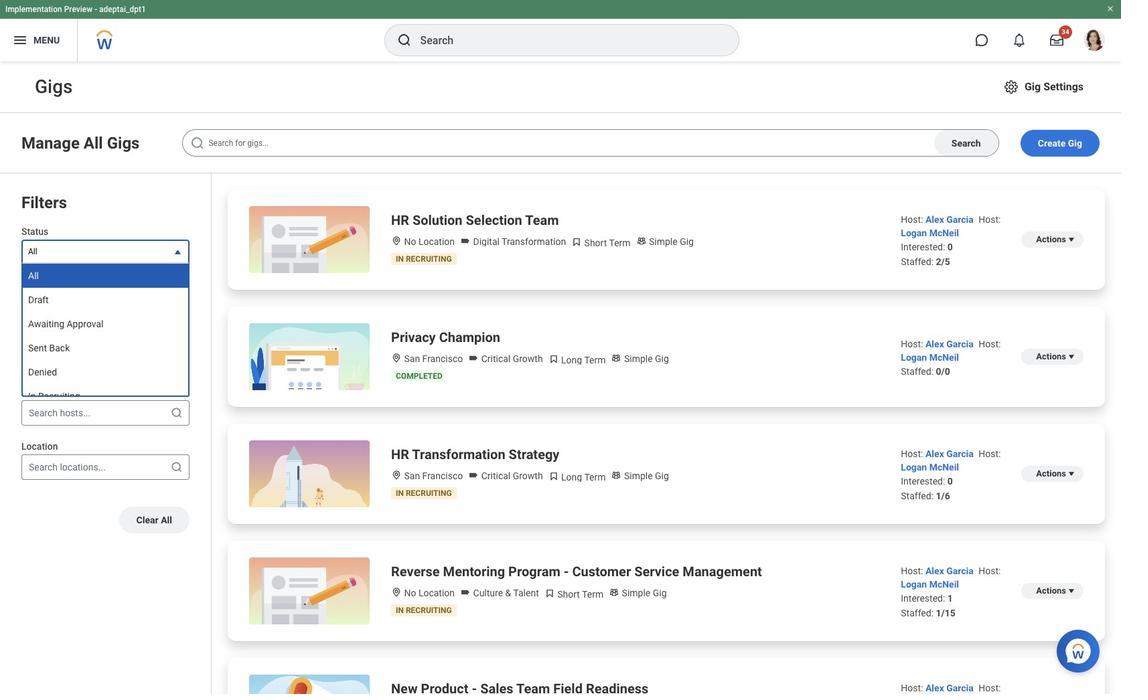 Task type: describe. For each thing, give the bounding box(es) containing it.
manage
[[21, 134, 80, 152]]

host: alex garcia host: logan mcneil staffed: 0/0
[[901, 339, 1001, 377]]

contact card matrix manager image for privacy champion
[[611, 353, 622, 364]]

draft option
[[23, 288, 188, 312]]

garcia for reverse mentoring program - customer service management
[[947, 566, 974, 577]]

long term for hr transformation strategy
[[559, 472, 606, 483]]

search button
[[934, 130, 999, 156]]

logan for hr solution selection team
[[901, 228, 927, 238]]

gig for reverse mentoring program - customer service management
[[653, 588, 667, 599]]

mcneil inside host: alex garcia host: logan mcneil staffed: 0/0
[[929, 352, 959, 363]]

staffed: inside host: alex garcia host: logan mcneil staffed: 0/0
[[901, 366, 934, 377]]

in inside option
[[28, 391, 36, 402]]

host: alex garcia host: logan mcneil interested: 1 staffed: 1/15
[[901, 566, 1001, 619]]

in recruiting for hr solution selection team
[[396, 255, 452, 264]]

list containing hr solution selection team
[[212, 173, 1121, 695]]

0 for hr transformation strategy
[[948, 476, 953, 487]]

1 vertical spatial location
[[21, 441, 58, 452]]

growth for champion
[[513, 354, 543, 364]]

category
[[21, 279, 59, 289]]

profile logan mcneil element
[[1076, 25, 1113, 55]]

2 alex garcia button from the top
[[926, 339, 976, 350]]

reverse mentoring program - customer service management
[[391, 564, 762, 580]]

transformation for digital
[[502, 236, 566, 247]]

search image for search categories...
[[170, 298, 184, 312]]

clear all
[[136, 515, 172, 526]]

san francisco for champion
[[402, 354, 463, 364]]

approval
[[67, 319, 103, 330]]

tag image for champion
[[468, 353, 479, 364]]

recruiting for hr solution selection team
[[406, 255, 452, 264]]

0 vertical spatial search image
[[396, 32, 412, 48]]

hr for hr transformation strategy
[[391, 447, 409, 463]]

staffed: for hr solution selection team
[[901, 257, 934, 267]]

search image for search locations...
[[170, 461, 184, 474]]

mcneil for reverse mentoring program - customer service management
[[929, 579, 959, 590]]

host
[[21, 387, 41, 398]]

manage all gigs
[[21, 134, 140, 152]]

preview
[[64, 5, 93, 14]]

0 for hr solution selection team
[[948, 242, 953, 253]]

2/5
[[936, 257, 950, 267]]

denied
[[28, 367, 57, 378]]

location image for privacy champion
[[391, 353, 402, 364]]

search for search locations...
[[29, 462, 58, 473]]

critical growth for champion
[[479, 354, 543, 364]]

type
[[21, 333, 42, 344]]

san for hr
[[404, 471, 420, 482]]

media mylearning image for mentoring
[[544, 589, 555, 599]]

mcneil for hr solution selection team
[[929, 228, 959, 238]]

long term for privacy champion
[[559, 355, 606, 366]]

interested: inside host: alex garcia host: logan mcneil interested: 0 staffed: 1/6
[[901, 476, 945, 487]]

status
[[21, 226, 48, 237]]

media mylearning image
[[548, 472, 559, 482]]

hr solution selection team
[[391, 212, 559, 228]]

long for hr transformation strategy
[[561, 472, 582, 483]]

culture
[[473, 588, 503, 599]]

strategy
[[509, 447, 560, 463]]

close environment banner image
[[1107, 5, 1115, 13]]

create gig button
[[1021, 130, 1100, 156]]

search locations...
[[29, 462, 106, 473]]

0/0
[[936, 366, 950, 377]]

reverse mentoring program - customer service management link
[[391, 563, 762, 581]]

mcneil for hr transformation strategy
[[929, 462, 959, 473]]

create gig
[[1038, 138, 1082, 148]]

privacy champion link
[[391, 328, 500, 347]]

no for reverse
[[404, 588, 416, 599]]

reverse
[[391, 564, 440, 580]]

alex inside host: alex garcia host: logan mcneil staffed: 0/0
[[926, 339, 944, 350]]

hr for hr solution selection team
[[391, 212, 409, 228]]

awaiting approval
[[28, 319, 103, 330]]

in for hr solution selection team
[[396, 255, 404, 264]]

categories...
[[60, 299, 111, 310]]

&
[[505, 588, 511, 599]]

growth for transformation
[[513, 471, 543, 482]]

logan for reverse mentoring program - customer service management
[[901, 579, 927, 590]]

privacy champion
[[391, 330, 500, 346]]

awaiting
[[28, 319, 64, 330]]

garcia for hr solution selection team
[[947, 214, 974, 225]]

short term for team
[[582, 238, 631, 248]]

alex garcia button for program
[[926, 566, 976, 577]]

staffed: for reverse mentoring program - customer service management
[[901, 608, 934, 619]]

staffed: for hr transformation strategy
[[901, 491, 934, 502]]

term for strategy
[[584, 472, 606, 483]]

host: alex garcia host: logan mcneil interested: 0 staffed: 2/5
[[901, 214, 1001, 267]]

champion
[[439, 330, 500, 346]]

tag image
[[460, 587, 471, 598]]

- inside list
[[564, 564, 569, 580]]

1/6
[[936, 491, 950, 502]]

search image for search types...
[[170, 352, 184, 366]]

hosts...
[[60, 408, 91, 419]]

all button
[[21, 240, 190, 263]]

san for privacy
[[404, 354, 420, 364]]

search types...
[[29, 354, 90, 364]]

simple gig for program
[[620, 588, 667, 599]]

short for -
[[557, 589, 580, 600]]



Task type: locate. For each thing, give the bounding box(es) containing it.
2 growth from the top
[[513, 471, 543, 482]]

no for hr
[[404, 236, 416, 247]]

logan mcneil button for strategy
[[901, 462, 959, 473]]

staffed: left 1/6
[[901, 491, 934, 502]]

inbox large image
[[1050, 33, 1064, 47]]

0 vertical spatial short
[[584, 238, 607, 248]]

no location for mentoring
[[402, 588, 455, 599]]

contact card matrix manager image
[[636, 236, 647, 246], [609, 587, 620, 598]]

-
[[95, 5, 97, 14], [564, 564, 569, 580]]

filters
[[21, 194, 67, 212]]

interested:
[[901, 242, 945, 253], [901, 476, 945, 487], [901, 593, 945, 604]]

critical growth
[[479, 354, 543, 364], [479, 471, 543, 482]]

staffed: inside host: alex garcia host: logan mcneil interested: 0 staffed: 1/6
[[901, 491, 934, 502]]

2 vertical spatial location
[[419, 588, 455, 599]]

location image for hr solution selection team
[[391, 236, 402, 246]]

in recruiting down reverse
[[396, 606, 452, 616]]

3 alex garcia button from the top
[[926, 449, 976, 459]]

search image
[[396, 32, 412, 48], [170, 298, 184, 312], [170, 352, 184, 366]]

logan
[[901, 228, 927, 238], [901, 352, 927, 363], [901, 462, 927, 473], [901, 579, 927, 590]]

program
[[508, 564, 560, 580]]

2 critical from the top
[[481, 471, 511, 482]]

short
[[584, 238, 607, 248], [557, 589, 580, 600]]

critical growth down the strategy
[[479, 471, 543, 482]]

logan for hr transformation strategy
[[901, 462, 927, 473]]

denied option
[[23, 360, 188, 385]]

interested: up 1/15
[[901, 593, 945, 604]]

1 vertical spatial search image
[[170, 407, 184, 420]]

management
[[683, 564, 762, 580]]

3 mcneil from the top
[[929, 462, 959, 473]]

privacy
[[391, 330, 436, 346]]

logan mcneil button for program
[[901, 579, 959, 590]]

in recruiting
[[396, 255, 452, 264], [28, 391, 80, 402], [396, 489, 452, 498], [396, 606, 452, 616]]

no location down reverse
[[402, 588, 455, 599]]

2 long term from the top
[[559, 472, 606, 483]]

all
[[84, 134, 103, 152], [28, 247, 37, 257], [28, 271, 39, 281], [161, 515, 172, 526]]

critical for transformation
[[481, 471, 511, 482]]

1 francisco from the top
[[422, 354, 463, 364]]

all left 'gigs'
[[84, 134, 103, 152]]

2 vertical spatial search image
[[170, 461, 184, 474]]

4 logan mcneil button from the top
[[901, 579, 959, 590]]

1 vertical spatial growth
[[513, 471, 543, 482]]

0 vertical spatial san
[[404, 354, 420, 364]]

garcia inside host: alex garcia host: logan mcneil staffed: 0/0
[[947, 339, 974, 350]]

mcneil inside host: alex garcia host: logan mcneil interested: 1 staffed: 1/15
[[929, 579, 959, 590]]

0 vertical spatial long
[[561, 355, 582, 366]]

1 critical growth from the top
[[479, 354, 543, 364]]

critical growth for transformation
[[479, 471, 543, 482]]

interested: up 1/6
[[901, 476, 945, 487]]

critical growth down champion
[[479, 354, 543, 364]]

francisco down hr transformation strategy link
[[422, 471, 463, 482]]

- right the preview
[[95, 5, 97, 14]]

garcia inside host: alex garcia host: logan mcneil interested: 0 staffed: 1/6
[[947, 449, 974, 459]]

location up search locations...
[[21, 441, 58, 452]]

0 vertical spatial interested:
[[901, 242, 945, 253]]

location for reverse
[[419, 588, 455, 599]]

alex inside host: alex garcia host: logan mcneil interested: 0 staffed: 1/6
[[926, 449, 944, 459]]

recruiting down hr transformation strategy link
[[406, 489, 452, 498]]

0 up the 2/5 on the right of the page
[[948, 242, 953, 253]]

recruiting down solution
[[406, 255, 452, 264]]

1 vertical spatial location image
[[391, 353, 402, 364]]

awaiting approval option
[[23, 312, 188, 336]]

implementation preview -   adeptai_dpt1 banner
[[0, 0, 1121, 62]]

alex garcia button
[[926, 214, 976, 225], [926, 339, 976, 350], [926, 449, 976, 459], [926, 566, 976, 577], [926, 683, 976, 694]]

types...
[[60, 354, 90, 364]]

clear all button
[[119, 507, 190, 534]]

host: alex garcia host:
[[901, 683, 1001, 694]]

tag image down hr transformation strategy
[[468, 470, 479, 481]]

sent back
[[28, 343, 70, 354]]

4 mcneil from the top
[[929, 579, 959, 590]]

in for hr transformation strategy
[[396, 489, 404, 498]]

2 long from the top
[[561, 472, 582, 483]]

locations...
[[60, 462, 106, 473]]

2 0 from the top
[[948, 476, 953, 487]]

2 no location from the top
[[402, 588, 455, 599]]

0 vertical spatial critical
[[481, 354, 511, 364]]

search for search categories...
[[29, 299, 58, 310]]

1 logan mcneil button from the top
[[901, 228, 959, 238]]

search for search types...
[[29, 354, 58, 364]]

term for program
[[582, 589, 604, 600]]

sent back option
[[23, 336, 188, 360]]

long
[[561, 355, 582, 366], [561, 472, 582, 483]]

location image for hr transformation strategy
[[391, 470, 402, 481]]

1 long term from the top
[[559, 355, 606, 366]]

completed
[[396, 372, 443, 381]]

0 vertical spatial hr
[[391, 212, 409, 228]]

tag image for solution
[[460, 236, 471, 246]]

in recruiting down hr transformation strategy link
[[396, 489, 452, 498]]

3 logan from the top
[[901, 462, 927, 473]]

host:
[[901, 214, 923, 225], [979, 214, 1001, 225], [901, 339, 923, 350], [979, 339, 1001, 350], [901, 449, 923, 459], [979, 449, 1001, 459], [901, 566, 923, 577], [979, 566, 1001, 577], [901, 683, 923, 694], [979, 683, 1001, 694]]

all option
[[23, 264, 188, 288]]

logan mcneil button up 1/6
[[901, 462, 959, 473]]

0 vertical spatial short term
[[582, 238, 631, 248]]

transformation inside hr transformation strategy link
[[412, 447, 505, 463]]

host: alex garcia host: logan mcneil interested: 0 staffed: 1/6
[[901, 449, 1001, 502]]

tag image for transformation
[[468, 470, 479, 481]]

interested: for -
[[901, 593, 945, 604]]

0 vertical spatial san francisco
[[402, 354, 463, 364]]

1
[[948, 593, 953, 604]]

alex for hr solution selection team
[[926, 214, 944, 225]]

in recruiting for hr transformation strategy
[[396, 489, 452, 498]]

critical down hr transformation strategy link
[[481, 471, 511, 482]]

no location down solution
[[402, 236, 455, 247]]

in recruiting up search hosts...
[[28, 391, 80, 402]]

san
[[404, 354, 420, 364], [404, 471, 420, 482]]

staffed: left the 2/5 on the right of the page
[[901, 257, 934, 267]]

search categories...
[[29, 299, 111, 310]]

1 vertical spatial contact card matrix manager image
[[611, 470, 622, 481]]

short term for -
[[555, 589, 604, 600]]

1 vertical spatial no location
[[402, 588, 455, 599]]

2 garcia from the top
[[947, 339, 974, 350]]

staffed: left 0/0
[[901, 366, 934, 377]]

all inside option
[[28, 271, 39, 281]]

gigs
[[107, 134, 140, 152]]

1/15
[[936, 608, 956, 619]]

2 location image from the top
[[391, 353, 402, 364]]

Search text field
[[182, 129, 999, 157]]

0 vertical spatial transformation
[[502, 236, 566, 247]]

francisco down privacy champion link
[[422, 354, 463, 364]]

mcneil up 1/6
[[929, 462, 959, 473]]

1 no from the top
[[404, 236, 416, 247]]

1 long from the top
[[561, 355, 582, 366]]

in recruiting option
[[23, 385, 188, 409]]

4 garcia from the top
[[947, 566, 974, 577]]

0 vertical spatial critical growth
[[479, 354, 543, 364]]

1 vertical spatial critical growth
[[479, 471, 543, 482]]

short for team
[[584, 238, 607, 248]]

4 staffed: from the top
[[901, 608, 934, 619]]

francisco for transformation
[[422, 471, 463, 482]]

mentoring
[[443, 564, 505, 580]]

no down solution
[[404, 236, 416, 247]]

simple for program
[[622, 588, 651, 599]]

2 no from the top
[[404, 588, 416, 599]]

transformation
[[502, 236, 566, 247], [412, 447, 505, 463]]

hr transformation strategy link
[[391, 445, 560, 464]]

0 vertical spatial location image
[[391, 236, 402, 246]]

2 interested: from the top
[[901, 476, 945, 487]]

location image for reverse mentoring program - customer service management
[[391, 587, 402, 598]]

simple gig for strategy
[[622, 471, 669, 482]]

notifications large image
[[1013, 33, 1026, 47]]

1 vertical spatial long
[[561, 472, 582, 483]]

2 hr from the top
[[391, 447, 409, 463]]

list box containing all
[[21, 263, 190, 409]]

0 vertical spatial media mylearning image
[[571, 237, 582, 248]]

san francisco down hr transformation strategy link
[[402, 471, 463, 482]]

mcneil up 1
[[929, 579, 959, 590]]

recruiting for reverse mentoring program - customer service management
[[406, 606, 452, 616]]

1 vertical spatial contact card matrix manager image
[[609, 587, 620, 598]]

media mylearning image for solution
[[571, 237, 582, 248]]

1 mcneil from the top
[[929, 228, 959, 238]]

0 vertical spatial contact card matrix manager image
[[611, 353, 622, 364]]

2 location image from the top
[[391, 587, 402, 598]]

search image
[[190, 135, 206, 151], [170, 407, 184, 420], [170, 461, 184, 474]]

garcia inside host: alex garcia host: logan mcneil interested: 0 staffed: 2/5
[[947, 214, 974, 225]]

contact card matrix manager image for -
[[609, 587, 620, 598]]

1 vertical spatial location image
[[391, 587, 402, 598]]

2 alex from the top
[[926, 339, 944, 350]]

critical down champion
[[481, 354, 511, 364]]

no location
[[402, 236, 455, 247], [402, 588, 455, 599]]

2 staffed: from the top
[[901, 366, 934, 377]]

mcneil up the 2/5 on the right of the page
[[929, 228, 959, 238]]

contact card matrix manager image for team
[[636, 236, 647, 246]]

1 no location from the top
[[402, 236, 455, 247]]

1 garcia from the top
[[947, 214, 974, 225]]

1 0 from the top
[[948, 242, 953, 253]]

1 san francisco from the top
[[402, 354, 463, 364]]

gig for hr solution selection team
[[680, 236, 694, 247]]

1 horizontal spatial -
[[564, 564, 569, 580]]

0 up 1/6
[[948, 476, 953, 487]]

0 vertical spatial location
[[419, 236, 455, 247]]

logan mcneil button up the 2/5 on the right of the page
[[901, 228, 959, 238]]

solution
[[413, 212, 463, 228]]

contact card matrix manager image for hr transformation strategy
[[611, 470, 622, 481]]

francisco for champion
[[422, 354, 463, 364]]

alex
[[926, 214, 944, 225], [926, 339, 944, 350], [926, 449, 944, 459], [926, 566, 944, 577], [926, 683, 944, 694]]

adeptai_dpt1
[[99, 5, 146, 14]]

recruiting up search hosts...
[[38, 391, 80, 402]]

transformation for hr
[[412, 447, 505, 463]]

team
[[525, 212, 559, 228]]

2 san francisco from the top
[[402, 471, 463, 482]]

staffed: inside host: alex garcia host: logan mcneil interested: 0 staffed: 2/5
[[901, 257, 934, 267]]

in for reverse mentoring program - customer service management
[[396, 606, 404, 616]]

logan inside host: alex garcia host: logan mcneil staffed: 0/0
[[901, 352, 927, 363]]

location image
[[391, 470, 402, 481], [391, 587, 402, 598]]

all inside clear all button
[[161, 515, 172, 526]]

4 alex from the top
[[926, 566, 944, 577]]

mcneil
[[929, 228, 959, 238], [929, 352, 959, 363], [929, 462, 959, 473], [929, 579, 959, 590]]

culture & talent
[[471, 588, 539, 599]]

0 vertical spatial no location
[[402, 236, 455, 247]]

1 critical from the top
[[481, 354, 511, 364]]

1 vertical spatial media mylearning image
[[548, 354, 559, 365]]

digital transformation
[[471, 236, 566, 247]]

selection
[[466, 212, 522, 228]]

sent
[[28, 343, 47, 354]]

no location for solution
[[402, 236, 455, 247]]

1 horizontal spatial short
[[584, 238, 607, 248]]

simple gig
[[647, 236, 694, 247], [622, 354, 669, 364], [622, 471, 669, 482], [620, 588, 667, 599]]

service
[[634, 564, 679, 580]]

- inside banner
[[95, 5, 97, 14]]

2 francisco from the top
[[422, 471, 463, 482]]

2 vertical spatial search image
[[170, 352, 184, 366]]

media mylearning image for champion
[[548, 354, 559, 365]]

1 vertical spatial interested:
[[901, 476, 945, 487]]

list box
[[21, 263, 190, 409]]

in
[[396, 255, 404, 264], [28, 391, 36, 402], [396, 489, 404, 498], [396, 606, 404, 616]]

critical
[[481, 354, 511, 364], [481, 471, 511, 482]]

1 vertical spatial search image
[[170, 298, 184, 312]]

0 vertical spatial growth
[[513, 354, 543, 364]]

back
[[49, 343, 70, 354]]

2 san from the top
[[404, 471, 420, 482]]

1 interested: from the top
[[901, 242, 945, 253]]

1 vertical spatial -
[[564, 564, 569, 580]]

0 vertical spatial 0
[[948, 242, 953, 253]]

1 vertical spatial san
[[404, 471, 420, 482]]

0 vertical spatial location image
[[391, 470, 402, 481]]

all up draft
[[28, 271, 39, 281]]

staffed:
[[901, 257, 934, 267], [901, 366, 934, 377], [901, 491, 934, 502], [901, 608, 934, 619]]

all down status
[[28, 247, 37, 257]]

francisco
[[422, 354, 463, 364], [422, 471, 463, 482]]

san francisco for transformation
[[402, 471, 463, 482]]

search image for search hosts...
[[170, 407, 184, 420]]

tag image
[[460, 236, 471, 246], [468, 353, 479, 364], [468, 470, 479, 481]]

logan mcneil button up 1
[[901, 579, 959, 590]]

2 vertical spatial tag image
[[468, 470, 479, 481]]

customer
[[572, 564, 631, 580]]

1 vertical spatial 0
[[948, 476, 953, 487]]

1 vertical spatial francisco
[[422, 471, 463, 482]]

logan inside host: alex garcia host: logan mcneil interested: 0 staffed: 2/5
[[901, 228, 927, 238]]

2 critical growth from the top
[[479, 471, 543, 482]]

search for search hosts...
[[29, 408, 58, 419]]

0 vertical spatial contact card matrix manager image
[[636, 236, 647, 246]]

long for privacy champion
[[561, 355, 582, 366]]

simple
[[649, 236, 678, 247], [624, 354, 653, 364], [624, 471, 653, 482], [622, 588, 651, 599]]

interested: for team
[[901, 242, 945, 253]]

san francisco up completed
[[402, 354, 463, 364]]

0 vertical spatial search image
[[190, 135, 206, 151]]

1 alex from the top
[[926, 214, 944, 225]]

5 garcia from the top
[[947, 683, 974, 694]]

simple gig for selection
[[647, 236, 694, 247]]

3 logan mcneil button from the top
[[901, 462, 959, 473]]

alex inside host: alex garcia host: logan mcneil interested: 0 staffed: 2/5
[[926, 214, 944, 225]]

mcneil up 0/0
[[929, 352, 959, 363]]

mcneil inside host: alex garcia host: logan mcneil interested: 0 staffed: 1/6
[[929, 462, 959, 473]]

2 contact card matrix manager image from the top
[[611, 470, 622, 481]]

0 vertical spatial long term
[[559, 355, 606, 366]]

logan mcneil button
[[901, 228, 959, 238], [901, 352, 959, 363], [901, 462, 959, 473], [901, 579, 959, 590]]

term for selection
[[609, 238, 631, 248]]

0 vertical spatial tag image
[[460, 236, 471, 246]]

recruiting for hr transformation strategy
[[406, 489, 452, 498]]

location for hr
[[419, 236, 455, 247]]

logan mcneil button up 0/0
[[901, 352, 959, 363]]

1 vertical spatial short
[[557, 589, 580, 600]]

mcneil inside host: alex garcia host: logan mcneil interested: 0 staffed: 2/5
[[929, 228, 959, 238]]

simple for strategy
[[624, 471, 653, 482]]

alex inside host: alex garcia host: logan mcneil interested: 1 staffed: 1/15
[[926, 566, 944, 577]]

3 garcia from the top
[[947, 449, 974, 459]]

alex garcia button for selection
[[926, 214, 976, 225]]

hr
[[391, 212, 409, 228], [391, 447, 409, 463]]

search inside button
[[952, 138, 981, 148]]

gig for hr transformation strategy
[[655, 471, 669, 482]]

1 logan from the top
[[901, 228, 927, 238]]

2 mcneil from the top
[[929, 352, 959, 363]]

staffed: inside host: alex garcia host: logan mcneil interested: 1 staffed: 1/15
[[901, 608, 934, 619]]

1 growth from the top
[[513, 354, 543, 364]]

in recruiting inside option
[[28, 391, 80, 402]]

implementation preview -   adeptai_dpt1
[[5, 5, 146, 14]]

3 staffed: from the top
[[901, 491, 934, 502]]

interested: up the 2/5 on the right of the page
[[901, 242, 945, 253]]

tag image down champion
[[468, 353, 479, 364]]

implementation
[[5, 5, 62, 14]]

all inside all dropdown button
[[28, 247, 37, 257]]

clear
[[136, 515, 159, 526]]

tag image left digital
[[460, 236, 471, 246]]

in recruiting for reverse mentoring program - customer service management
[[396, 606, 452, 616]]

- right program
[[564, 564, 569, 580]]

search for search
[[952, 138, 981, 148]]

location down solution
[[419, 236, 455, 247]]

0 inside host: alex garcia host: logan mcneil interested: 0 staffed: 1/6
[[948, 476, 953, 487]]

5 alex from the top
[[926, 683, 944, 694]]

1 san from the top
[[404, 354, 420, 364]]

2 logan mcneil button from the top
[[901, 352, 959, 363]]

0 vertical spatial no
[[404, 236, 416, 247]]

growth
[[513, 354, 543, 364], [513, 471, 543, 482]]

garcia inside host: alex garcia host: logan mcneil interested: 1 staffed: 1/15
[[947, 566, 974, 577]]

recruiting inside option
[[38, 391, 80, 402]]

0 horizontal spatial -
[[95, 5, 97, 14]]

search hosts...
[[29, 408, 91, 419]]

2 vertical spatial interested:
[[901, 593, 945, 604]]

3 alex from the top
[[926, 449, 944, 459]]

5 alex garcia button from the top
[[926, 683, 976, 694]]

1 horizontal spatial contact card matrix manager image
[[636, 236, 647, 246]]

3 interested: from the top
[[901, 593, 945, 604]]

1 staffed: from the top
[[901, 257, 934, 267]]

2 logan from the top
[[901, 352, 927, 363]]

1 vertical spatial san francisco
[[402, 471, 463, 482]]

garcia
[[947, 214, 974, 225], [947, 339, 974, 350], [947, 449, 974, 459], [947, 566, 974, 577], [947, 683, 974, 694]]

1 vertical spatial long term
[[559, 472, 606, 483]]

alex for hr transformation strategy
[[926, 449, 944, 459]]

san down hr transformation strategy link
[[404, 471, 420, 482]]

long term
[[559, 355, 606, 366], [559, 472, 606, 483]]

critical for champion
[[481, 354, 511, 364]]

contact card matrix manager image
[[611, 353, 622, 364], [611, 470, 622, 481]]

garcia for hr transformation strategy
[[947, 449, 974, 459]]

1 alex garcia button from the top
[[926, 214, 976, 225]]

draft
[[28, 295, 49, 305]]

0 vertical spatial francisco
[[422, 354, 463, 364]]

alex garcia button for strategy
[[926, 449, 976, 459]]

0 vertical spatial -
[[95, 5, 97, 14]]

list
[[212, 173, 1121, 695]]

hr solution selection team link
[[391, 211, 559, 230]]

simple for selection
[[649, 236, 678, 247]]

gig inside button
[[1068, 138, 1082, 148]]

logan inside host: alex garcia host: logan mcneil interested: 1 staffed: 1/15
[[901, 579, 927, 590]]

0 horizontal spatial contact card matrix manager image
[[609, 587, 620, 598]]

0 horizontal spatial short
[[557, 589, 580, 600]]

1 vertical spatial tag image
[[468, 353, 479, 364]]

logan inside host: alex garcia host: logan mcneil interested: 0 staffed: 1/6
[[901, 462, 927, 473]]

create
[[1038, 138, 1066, 148]]

digital
[[473, 236, 500, 247]]

1 location image from the top
[[391, 470, 402, 481]]

san up completed
[[404, 354, 420, 364]]

in recruiting down solution
[[396, 255, 452, 264]]

all right clear
[[161, 515, 172, 526]]

1 vertical spatial no
[[404, 588, 416, 599]]

hr transformation strategy
[[391, 447, 560, 463]]

1 vertical spatial transformation
[[412, 447, 505, 463]]

location
[[419, 236, 455, 247], [21, 441, 58, 452], [419, 588, 455, 599]]

1 vertical spatial critical
[[481, 471, 511, 482]]

alex for reverse mentoring program - customer service management
[[926, 566, 944, 577]]

recruiting down reverse
[[406, 606, 452, 616]]

1 contact card matrix manager image from the top
[[611, 353, 622, 364]]

interested: inside host: alex garcia host: logan mcneil interested: 1 staffed: 1/15
[[901, 593, 945, 604]]

no down reverse
[[404, 588, 416, 599]]

2 vertical spatial media mylearning image
[[544, 589, 555, 599]]

gig for privacy champion
[[655, 354, 669, 364]]

location image
[[391, 236, 402, 246], [391, 353, 402, 364]]

1 location image from the top
[[391, 236, 402, 246]]

search
[[952, 138, 981, 148], [29, 299, 58, 310], [29, 354, 58, 364], [29, 408, 58, 419], [29, 462, 58, 473]]

1 vertical spatial hr
[[391, 447, 409, 463]]

4 logan from the top
[[901, 579, 927, 590]]

location left tag icon
[[419, 588, 455, 599]]

1 hr from the top
[[391, 212, 409, 228]]

4 alex garcia button from the top
[[926, 566, 976, 577]]

talent
[[513, 588, 539, 599]]

0 inside host: alex garcia host: logan mcneil interested: 0 staffed: 2/5
[[948, 242, 953, 253]]

logan mcneil button for selection
[[901, 228, 959, 238]]

no
[[404, 236, 416, 247], [404, 588, 416, 599]]

1 vertical spatial short term
[[555, 589, 604, 600]]

media mylearning image
[[571, 237, 582, 248], [548, 354, 559, 365], [544, 589, 555, 599]]

interested: inside host: alex garcia host: logan mcneil interested: 0 staffed: 2/5
[[901, 242, 945, 253]]

staffed: left 1/15
[[901, 608, 934, 619]]

short term
[[582, 238, 631, 248], [555, 589, 604, 600]]

recruiting
[[406, 255, 452, 264], [38, 391, 80, 402], [406, 489, 452, 498], [406, 606, 452, 616]]

gig
[[1068, 138, 1082, 148], [680, 236, 694, 247], [655, 354, 669, 364], [655, 471, 669, 482], [653, 588, 667, 599]]



Task type: vqa. For each thing, say whether or not it's contained in the screenshot.
Profile Logan McNeil image
no



